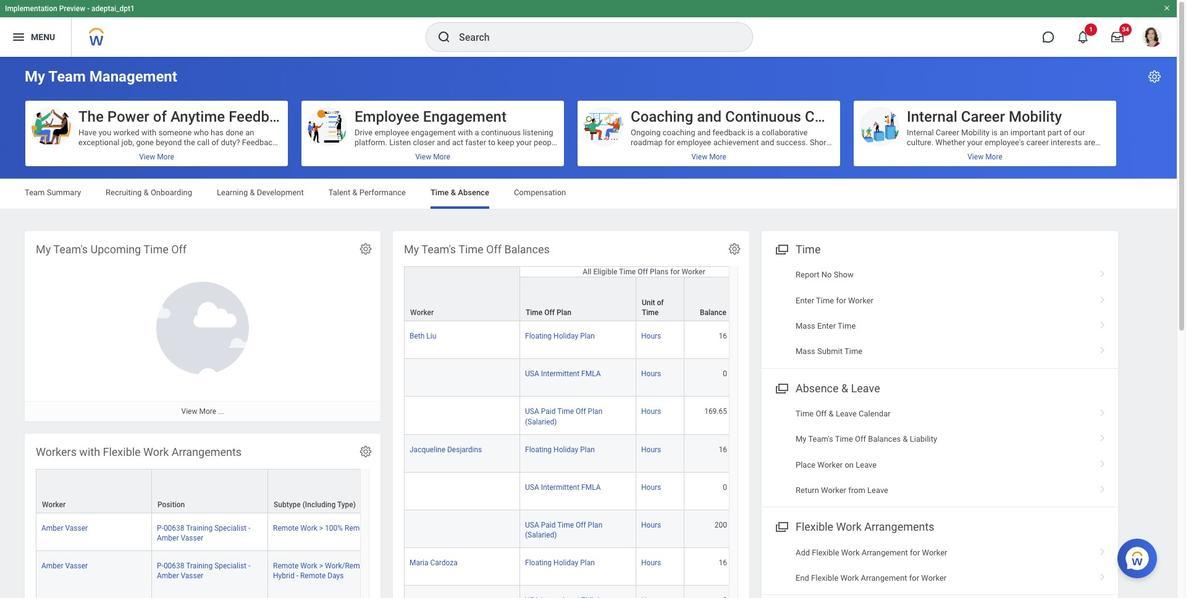 Task type: describe. For each thing, give the bounding box(es) containing it.
calendar
[[859, 409, 891, 418]]

mass enter time link
[[762, 313, 1119, 339]]

cell for "usa intermittent fmla" link for sixth hours link from the bottom of the my team's time off balances element
[[404, 359, 521, 397]]

subtype (including type) button
[[268, 470, 384, 513]]

200
[[715, 521, 728, 530]]

0 vertical spatial team
[[48, 68, 86, 85]]

jacqueline desjardins
[[410, 445, 482, 454]]

recruiting
[[106, 188, 142, 197]]

view
[[181, 407, 197, 416]]

00638 for remote work > 100% remote
[[164, 524, 185, 533]]

work up position
[[143, 446, 169, 459]]

talent
[[329, 188, 351, 197]]

amber vasser for remote work > 100% remote
[[41, 524, 88, 533]]

arrangement for add flexible work arrangement for worker
[[862, 548, 909, 557]]

adeptai_dpt1
[[92, 4, 135, 13]]

- inside menu banner
[[87, 4, 90, 13]]

holiday for beth liu
[[554, 332, 579, 341]]

anytime
[[171, 108, 225, 125]]

team's for my team's upcoming time off
[[53, 243, 88, 256]]

enter time for worker
[[796, 296, 874, 305]]

conversations
[[805, 108, 901, 125]]

leave for from
[[868, 486, 889, 495]]

implementation preview -   adeptai_dpt1
[[5, 4, 135, 13]]

time inside all eligible time off plans for worker popup button
[[619, 268, 636, 276]]

& inside the my team's time off balances & liability link
[[903, 435, 908, 444]]

beth liu link
[[410, 330, 437, 341]]

unit
[[642, 299, 656, 307]]

for down show
[[837, 296, 847, 305]]

report
[[796, 270, 820, 279]]

p- for remote work > 100% remote
[[157, 524, 164, 533]]

end flexible work arrangement for worker link
[[762, 566, 1119, 591]]

profile logan mcneil image
[[1143, 27, 1163, 50]]

0 horizontal spatial arrangements
[[172, 446, 242, 459]]

usa paid time off plan (salaried) for 200
[[525, 521, 603, 540]]

16 for maria cardoza
[[719, 559, 728, 568]]

subtype
[[274, 501, 301, 509]]

floating for beth liu
[[525, 332, 552, 341]]

from
[[849, 486, 866, 495]]

search image
[[437, 30, 452, 45]]

hours for second hours link from the bottom
[[642, 521, 662, 530]]

usa for third hours link from the bottom
[[525, 483, 540, 492]]

employee engagement
[[355, 108, 507, 125]]

days
[[328, 572, 344, 581]]

hours for third hours link from the top of the my team's time off balances element
[[642, 408, 662, 416]]

mobility
[[1009, 108, 1063, 125]]

work up add flexible work arrangement for worker
[[837, 521, 862, 534]]

my team's upcoming time off
[[36, 243, 187, 256]]

employee
[[355, 108, 420, 125]]

plans
[[650, 268, 669, 276]]

hours for sixth hours link from the bottom of the my team's time off balances element
[[642, 370, 662, 379]]

internal career mobility button
[[854, 101, 1117, 166]]

time inside my team's upcoming time off element
[[144, 243, 169, 256]]

desjardins
[[448, 445, 482, 454]]

worker down add flexible work arrangement for worker link
[[922, 574, 947, 583]]

p-00638 training specialist - amber vasser for remote work > 100% remote
[[157, 524, 251, 543]]

return
[[796, 486, 820, 495]]

compensation
[[514, 188, 566, 197]]

4 hours link from the top
[[642, 443, 662, 454]]

1
[[1090, 26, 1094, 33]]

mass enter time
[[796, 321, 856, 331]]

row containing beth liu
[[404, 322, 769, 359]]

time inside mass submit time link
[[845, 347, 863, 356]]

and
[[697, 108, 722, 125]]

time inside tab list
[[431, 188, 449, 197]]

time inside mass enter time 'link'
[[838, 321, 856, 331]]

chevron right image for my team's time off balances & liability
[[1095, 430, 1112, 443]]

time & absence
[[431, 188, 490, 197]]

leave up calendar
[[852, 382, 881, 395]]

34
[[1123, 26, 1130, 33]]

2 hours link from the top
[[642, 367, 662, 379]]

my for my team management
[[25, 68, 45, 85]]

employee engagement button
[[302, 101, 564, 166]]

return worker from leave link
[[762, 478, 1119, 504]]

balances for my team's time off balances
[[505, 243, 550, 256]]

usa intermittent fmla link for third hours link from the bottom
[[525, 481, 601, 492]]

place worker on leave link
[[762, 452, 1119, 478]]

the power of anytime feedback button
[[25, 101, 293, 166]]

list for leave
[[762, 401, 1119, 504]]

1 hours link from the top
[[642, 330, 662, 341]]

no
[[822, 270, 832, 279]]

team summary
[[25, 188, 81, 197]]

place
[[796, 460, 816, 470]]

off inside popup button
[[638, 268, 649, 276]]

subtype (including type)
[[274, 501, 356, 509]]

tab list inside main content
[[12, 179, 1165, 209]]

report no show link
[[762, 262, 1119, 288]]

time off plan button
[[521, 278, 636, 321]]

balance
[[700, 309, 727, 317]]

cardoza
[[431, 559, 458, 568]]

fmla for third hours link from the bottom
[[582, 483, 601, 492]]

beth liu
[[410, 332, 437, 341]]

position column header
[[152, 469, 268, 514]]

type)
[[337, 501, 356, 509]]

holiday for jacqueline desjardins
[[554, 445, 579, 454]]

for inside popup button
[[671, 268, 680, 276]]

time off & leave calendar
[[796, 409, 891, 418]]

& for absence
[[842, 382, 849, 395]]

arrangement for end flexible work arrangement for worker
[[861, 574, 908, 583]]

- inside remote work > work/remote hybrid - remote days
[[297, 572, 299, 581]]

more
[[199, 407, 216, 416]]

chevron right image for report no show
[[1095, 266, 1112, 278]]

flexible inside add flexible work arrangement for worker link
[[813, 548, 840, 557]]

paid for 169.65
[[541, 408, 556, 416]]

menu group image
[[773, 240, 790, 257]]

my team's time off balances & liability
[[796, 435, 938, 444]]

worker down show
[[849, 296, 874, 305]]

the
[[79, 108, 104, 125]]

cell for "usa intermittent fmla" link corresponding to third hours link from the bottom
[[404, 473, 521, 511]]

my team's time off balances element
[[393, 231, 769, 598]]

development
[[257, 188, 304, 197]]

worker up "beth liu" link
[[410, 309, 434, 317]]

remote work > 100% remote
[[273, 524, 371, 533]]

1 0 from the top
[[723, 370, 728, 379]]

worker down "workers"
[[42, 501, 66, 509]]

close environment banner image
[[1164, 4, 1171, 12]]

talent & performance
[[329, 188, 406, 197]]

my team's upcoming time off element
[[25, 231, 381, 422]]

chevron right image for mass submit time
[[1095, 343, 1112, 355]]

list containing report no show
[[762, 262, 1119, 365]]

enter time for worker link
[[762, 288, 1119, 313]]

34 button
[[1105, 23, 1133, 51]]

maria
[[410, 559, 429, 568]]

time inside unit of time
[[642, 309, 659, 317]]

amber vasser for remote work > work/remote hybrid - remote days
[[41, 562, 88, 571]]

floating holiday plan link for maria cardoza
[[525, 556, 595, 568]]

6 hours link from the top
[[642, 519, 662, 530]]

remote down subtype
[[273, 524, 299, 533]]

& for talent
[[353, 188, 358, 197]]

5 cell from the top
[[404, 586, 521, 598]]

summary
[[47, 188, 81, 197]]

my team management
[[25, 68, 177, 85]]

liability
[[910, 435, 938, 444]]

worker up "balance" popup button
[[682, 268, 706, 276]]

place worker on leave
[[796, 460, 877, 470]]

view more ...
[[181, 407, 224, 416]]

recruiting & onboarding
[[106, 188, 192, 197]]

on
[[845, 460, 854, 470]]

> for 100%
[[319, 524, 323, 533]]

liu
[[427, 332, 437, 341]]

fmla for sixth hours link from the bottom of the my team's time off balances element
[[582, 370, 601, 379]]

implementation
[[5, 4, 57, 13]]

0 horizontal spatial worker column header
[[36, 469, 152, 514]]

off inside popup button
[[545, 309, 555, 317]]

row containing maria cardoza
[[404, 548, 769, 586]]

configure workers with flexible work arrangements image
[[359, 445, 373, 459]]

training for remote work > work/remote hybrid - remote days
[[186, 562, 213, 571]]

00638 for remote work > work/remote hybrid - remote days
[[164, 562, 185, 571]]

time off & leave calendar link
[[762, 401, 1119, 427]]

balances for my team's time off balances & liability
[[869, 435, 901, 444]]

upcoming
[[91, 243, 141, 256]]

(salaried) for 169.65
[[525, 418, 557, 426]]

onboarding
[[151, 188, 192, 197]]

cell for usa paid time off plan (salaried) link associated with 200
[[404, 511, 521, 548]]

of inside button
[[153, 108, 167, 125]]

amber vasser link for remote work > 100% remote
[[41, 522, 88, 533]]

configure my team's upcoming time off image
[[359, 242, 373, 256]]

time inside time off plan popup button
[[526, 309, 543, 317]]

...
[[218, 407, 224, 416]]

list for arrangements
[[762, 540, 1119, 591]]

worker left on
[[818, 460, 843, 470]]

learning
[[217, 188, 248, 197]]

p-00638 training specialist - amber vasser link for remote work > work/remote hybrid - remote days
[[157, 560, 251, 581]]

workers with flexible work arrangements element
[[25, 434, 1041, 598]]

flexible up add
[[796, 521, 834, 534]]

floating holiday plan for maria cardoza
[[525, 559, 595, 568]]

chevron right image for time off & leave calendar
[[1095, 405, 1112, 417]]

Search Workday  search field
[[459, 23, 728, 51]]

menu group image for absence & leave
[[773, 379, 790, 396]]

return worker from leave
[[796, 486, 889, 495]]

end flexible work arrangement for worker
[[796, 574, 947, 583]]

hybrid
[[273, 572, 295, 581]]

the power of anytime feedback
[[79, 108, 293, 125]]

mass for mass submit time
[[796, 347, 816, 356]]

internal
[[908, 108, 958, 125]]

of inside unit of time
[[657, 299, 664, 307]]

mass submit time
[[796, 347, 863, 356]]

configure my team's time off balances image
[[728, 242, 742, 256]]



Task type: vqa. For each thing, say whether or not it's contained in the screenshot.


Task type: locate. For each thing, give the bounding box(es) containing it.
enter inside 'link'
[[818, 321, 837, 331]]

1 vertical spatial 00638
[[164, 562, 185, 571]]

3 chevron right image from the top
[[1095, 482, 1112, 494]]

jacqueline
[[410, 445, 446, 454]]

all eligible time off plans for worker button
[[521, 267, 768, 277]]

4 chevron right image from the top
[[1095, 430, 1112, 443]]

arrangement
[[862, 548, 909, 557], [861, 574, 908, 583]]

specialist for remote work > 100% remote
[[215, 524, 247, 533]]

absence
[[458, 188, 490, 197], [796, 382, 839, 395]]

1 vertical spatial amber vasser link
[[41, 560, 88, 571]]

chevron right image for mass enter time
[[1095, 317, 1112, 329]]

0 vertical spatial mass
[[796, 321, 816, 331]]

absence inside tab list
[[458, 188, 490, 197]]

worker column header down "my team's time off balances"
[[404, 267, 521, 322]]

> for work/remote
[[319, 562, 323, 571]]

0 vertical spatial holiday
[[554, 332, 579, 341]]

beth
[[410, 332, 425, 341]]

report no show
[[796, 270, 854, 279]]

1 vertical spatial usa intermittent fmla
[[525, 483, 601, 492]]

list containing add flexible work arrangement for worker
[[762, 540, 1119, 591]]

2 16 from the top
[[719, 445, 728, 454]]

1 paid from the top
[[541, 408, 556, 416]]

6 hours from the top
[[642, 521, 662, 530]]

cell for usa paid time off plan (salaried) link related to 169.65
[[404, 397, 521, 435]]

main content
[[0, 57, 1178, 598]]

chevron right image inside end flexible work arrangement for worker link
[[1095, 569, 1112, 582]]

16 for jacqueline desjardins
[[719, 445, 728, 454]]

169.65
[[705, 408, 728, 416]]

3 holiday from the top
[[554, 559, 579, 568]]

0 vertical spatial p-00638 training specialist - amber vasser link
[[157, 522, 251, 543]]

coaching and continuous conversations button
[[578, 101, 901, 166]]

row containing jacqueline desjardins
[[404, 435, 769, 473]]

2 fmla from the top
[[582, 483, 601, 492]]

enter up mass submit time
[[818, 321, 837, 331]]

1 vertical spatial team
[[25, 188, 45, 197]]

usa for sixth hours link from the bottom of the my team's time off balances element
[[525, 370, 540, 379]]

worker left from on the right bottom of page
[[822, 486, 847, 495]]

2 p- from the top
[[157, 562, 164, 571]]

maria cardoza
[[410, 559, 458, 568]]

1 horizontal spatial enter
[[818, 321, 837, 331]]

balance button
[[685, 278, 733, 321]]

1 vertical spatial holiday
[[554, 445, 579, 454]]

1 vertical spatial p-00638 training specialist - amber vasser
[[157, 562, 251, 581]]

0 vertical spatial (salaried)
[[525, 418, 557, 426]]

1 usa intermittent fmla from the top
[[525, 370, 601, 379]]

work down subtype (including type)
[[301, 524, 318, 533]]

justify image
[[11, 30, 26, 45]]

0 vertical spatial usa intermittent fmla link
[[525, 367, 601, 379]]

1 vertical spatial mass
[[796, 347, 816, 356]]

1 floating from the top
[[525, 332, 552, 341]]

flexible inside end flexible work arrangement for worker link
[[812, 574, 839, 583]]

list containing time off & leave calendar
[[762, 401, 1119, 504]]

3 floating holiday plan link from the top
[[525, 556, 595, 568]]

chevron right image for enter time for worker
[[1095, 291, 1112, 304]]

100%
[[325, 524, 343, 533]]

my
[[25, 68, 45, 85], [36, 243, 51, 256], [404, 243, 419, 256], [796, 435, 807, 444]]

hours for seventh hours link from the bottom of the my team's time off balances element
[[642, 332, 662, 341]]

16 down 169.65
[[719, 445, 728, 454]]

1 training from the top
[[186, 524, 213, 533]]

2 training from the top
[[186, 562, 213, 571]]

5 hours link from the top
[[642, 481, 662, 492]]

2 0 from the top
[[723, 483, 728, 492]]

3 floating holiday plan from the top
[[525, 559, 595, 568]]

p-00638 training specialist - amber vasser link for remote work > 100% remote
[[157, 522, 251, 543]]

my inside "list"
[[796, 435, 807, 444]]

intermittent for "usa intermittent fmla" link corresponding to third hours link from the bottom
[[541, 483, 580, 492]]

4 chevron right image from the top
[[1095, 544, 1112, 556]]

1 vertical spatial list
[[762, 401, 1119, 504]]

1 vertical spatial specialist
[[215, 562, 247, 571]]

my up place
[[796, 435, 807, 444]]

2 vertical spatial list
[[762, 540, 1119, 591]]

menu button
[[0, 17, 71, 57]]

1 intermittent from the top
[[541, 370, 580, 379]]

1 usa intermittent fmla link from the top
[[525, 367, 601, 379]]

arrangements up add flexible work arrangement for worker
[[865, 521, 935, 534]]

floating for maria cardoza
[[525, 559, 552, 568]]

add flexible work arrangement for worker link
[[762, 540, 1119, 566]]

worker column header inside my team's time off balances element
[[404, 267, 521, 322]]

& right learning
[[250, 188, 255, 197]]

0 up the 200
[[723, 483, 728, 492]]

balances
[[505, 243, 550, 256], [869, 435, 901, 444]]

2 list from the top
[[762, 401, 1119, 504]]

of right unit
[[657, 299, 664, 307]]

2 paid from the top
[[541, 521, 556, 530]]

time
[[431, 188, 449, 197], [144, 243, 169, 256], [459, 243, 484, 256], [796, 243, 821, 256], [619, 268, 636, 276], [817, 296, 835, 305], [526, 309, 543, 317], [642, 309, 659, 317], [838, 321, 856, 331], [845, 347, 863, 356], [558, 408, 574, 416], [796, 409, 814, 418], [836, 435, 854, 444], [558, 521, 574, 530]]

coaching and continuous conversations
[[631, 108, 901, 125]]

floating holiday plan for beth liu
[[525, 332, 595, 341]]

1 usa paid time off plan (salaried) from the top
[[525, 408, 603, 426]]

eligible
[[594, 268, 618, 276]]

cell down cardoza
[[404, 586, 521, 598]]

workers
[[36, 446, 77, 459]]

flexible
[[103, 446, 141, 459], [796, 521, 834, 534], [813, 548, 840, 557], [812, 574, 839, 583]]

chevron right image for end flexible work arrangement for worker
[[1095, 569, 1112, 582]]

team's inside "list"
[[809, 435, 834, 444]]

1 vertical spatial enter
[[818, 321, 837, 331]]

1 vertical spatial 16
[[719, 445, 728, 454]]

my right configure my team's upcoming time off icon
[[404, 243, 419, 256]]

remote up hybrid
[[273, 562, 299, 571]]

1 vertical spatial intermittent
[[541, 483, 580, 492]]

leave down absence & leave on the bottom of the page
[[836, 409, 857, 418]]

usa paid time off plan (salaried) link for 169.65
[[525, 405, 603, 426]]

1 floating holiday plan link from the top
[[525, 330, 595, 341]]

0 vertical spatial paid
[[541, 408, 556, 416]]

2 cell from the top
[[404, 397, 521, 435]]

2 vertical spatial floating holiday plan
[[525, 559, 595, 568]]

0 vertical spatial floating holiday plan
[[525, 332, 595, 341]]

cell up cardoza
[[404, 511, 521, 548]]

work left the work/remote
[[301, 562, 318, 571]]

2 vertical spatial 16
[[719, 559, 728, 568]]

worker button
[[405, 267, 520, 321], [36, 470, 151, 513]]

16 down balance
[[719, 332, 728, 341]]

1 usa from the top
[[525, 370, 540, 379]]

chevron right image inside enter time for worker link
[[1095, 291, 1112, 304]]

add flexible work arrangement for worker
[[796, 548, 948, 557]]

2 p-00638 training specialist - amber vasser link from the top
[[157, 560, 251, 581]]

chevron right image for return worker from leave
[[1095, 482, 1112, 494]]

0 vertical spatial 00638
[[164, 524, 185, 533]]

time inside the my team's time off balances & liability link
[[836, 435, 854, 444]]

my for my team's time off balances & liability
[[796, 435, 807, 444]]

0 vertical spatial specialist
[[215, 524, 247, 533]]

3 usa from the top
[[525, 483, 540, 492]]

row containing unit of time
[[404, 267, 769, 322]]

fmla
[[582, 370, 601, 379], [582, 483, 601, 492]]

chevron right image inside add flexible work arrangement for worker link
[[1095, 544, 1112, 556]]

worker up end flexible work arrangement for worker link at the bottom right
[[923, 548, 948, 557]]

0 vertical spatial usa paid time off plan (salaried)
[[525, 408, 603, 426]]

& up "my team's time off balances"
[[451, 188, 456, 197]]

1 chevron right image from the top
[[1095, 291, 1112, 304]]

usa intermittent fmla link
[[525, 367, 601, 379], [525, 481, 601, 492]]

1 horizontal spatial worker button
[[405, 267, 520, 321]]

0 vertical spatial amber vasser
[[41, 524, 88, 533]]

team's for my team's time off balances
[[422, 243, 456, 256]]

position button
[[152, 470, 268, 513]]

0 vertical spatial arrangements
[[172, 446, 242, 459]]

time inside enter time for worker link
[[817, 296, 835, 305]]

2 menu group image from the top
[[773, 518, 790, 535]]

my down team summary
[[36, 243, 51, 256]]

1 usa paid time off plan (salaried) link from the top
[[525, 405, 603, 426]]

2 chevron right image from the top
[[1095, 343, 1112, 355]]

& inside time off & leave calendar link
[[829, 409, 834, 418]]

3 hours link from the top
[[642, 405, 662, 416]]

continuous
[[726, 108, 802, 125]]

1 fmla from the top
[[582, 370, 601, 379]]

2 floating holiday plan from the top
[[525, 445, 595, 454]]

0 vertical spatial absence
[[458, 188, 490, 197]]

tab list containing team summary
[[12, 179, 1165, 209]]

0 horizontal spatial worker button
[[36, 470, 151, 513]]

1 vertical spatial menu group image
[[773, 518, 790, 535]]

1 16 from the top
[[719, 332, 728, 341]]

2 amber vasser from the top
[[41, 562, 88, 571]]

preview
[[59, 4, 85, 13]]

performance
[[360, 188, 406, 197]]

tab list
[[12, 179, 1165, 209]]

1 vertical spatial usa paid time off plan (salaried)
[[525, 521, 603, 540]]

hours for first hours link from the bottom of the my team's time off balances element
[[642, 559, 662, 568]]

career
[[962, 108, 1006, 125]]

absence up time off & leave calendar
[[796, 382, 839, 395]]

holiday for maria cardoza
[[554, 559, 579, 568]]

& right talent
[[353, 188, 358, 197]]

16
[[719, 332, 728, 341], [719, 445, 728, 454], [719, 559, 728, 568]]

& left liability
[[903, 435, 908, 444]]

cell
[[404, 359, 521, 397], [404, 397, 521, 435], [404, 473, 521, 511], [404, 511, 521, 548], [404, 586, 521, 598]]

work down add flexible work arrangement for worker
[[841, 574, 859, 583]]

menu group image left absence & leave on the bottom of the page
[[773, 379, 790, 396]]

1 vertical spatial usa paid time off plan (salaried) link
[[525, 519, 603, 540]]

1 vertical spatial fmla
[[582, 483, 601, 492]]

1 vertical spatial floating holiday plan link
[[525, 443, 595, 454]]

> inside remote work > work/remote hybrid - remote days
[[319, 562, 323, 571]]

0 vertical spatial list
[[762, 262, 1119, 365]]

specialist
[[215, 524, 247, 533], [215, 562, 247, 571]]

chevron right image inside place worker on leave link
[[1095, 456, 1112, 468]]

1 mass from the top
[[796, 321, 816, 331]]

1 horizontal spatial team's
[[422, 243, 456, 256]]

remote right 100%
[[345, 524, 371, 533]]

2 usa paid time off plan (salaried) link from the top
[[525, 519, 603, 540]]

mass submit time link
[[762, 339, 1119, 365]]

usa paid time off plan (salaried) for 169.65
[[525, 408, 603, 426]]

1 horizontal spatial of
[[657, 299, 664, 307]]

0 vertical spatial training
[[186, 524, 213, 533]]

paid for 200
[[541, 521, 556, 530]]

3 floating from the top
[[525, 559, 552, 568]]

1 cell from the top
[[404, 359, 521, 397]]

4 hours from the top
[[642, 445, 662, 454]]

holiday
[[554, 332, 579, 341], [554, 445, 579, 454], [554, 559, 579, 568]]

3 hours from the top
[[642, 408, 662, 416]]

feedback
[[229, 108, 293, 125]]

2 intermittent from the top
[[541, 483, 580, 492]]

2 mass from the top
[[796, 347, 816, 356]]

leave right from on the right bottom of page
[[868, 486, 889, 495]]

0 vertical spatial 16
[[719, 332, 728, 341]]

& for learning
[[250, 188, 255, 197]]

& for time
[[451, 188, 456, 197]]

flexible right add
[[813, 548, 840, 557]]

1 (salaried) from the top
[[525, 418, 557, 426]]

my team's time off balances & liability link
[[762, 427, 1119, 452]]

time off plan
[[526, 309, 572, 317]]

0 vertical spatial 0
[[723, 370, 728, 379]]

1 vertical spatial amber vasser
[[41, 562, 88, 571]]

jacqueline desjardins link
[[410, 443, 482, 454]]

2 vertical spatial floating holiday plan link
[[525, 556, 595, 568]]

1 specialist from the top
[[215, 524, 247, 533]]

2 vertical spatial floating
[[525, 559, 552, 568]]

flexible inside workers with flexible work arrangements element
[[103, 446, 141, 459]]

training for remote work > 100% remote
[[186, 524, 213, 533]]

0 vertical spatial worker column header
[[404, 267, 521, 322]]

1 vertical spatial arrangements
[[865, 521, 935, 534]]

1 horizontal spatial worker column header
[[404, 267, 521, 322]]

1 horizontal spatial balances
[[869, 435, 901, 444]]

floating holiday plan link for jacqueline desjardins
[[525, 443, 595, 454]]

5 chevron right image from the top
[[1095, 456, 1112, 468]]

leave for on
[[856, 460, 877, 470]]

specialist for remote work > work/remote hybrid - remote days
[[215, 562, 247, 571]]

row
[[404, 267, 769, 322], [404, 267, 769, 322], [404, 322, 769, 359], [404, 359, 769, 397], [404, 397, 769, 435], [404, 435, 769, 473], [36, 469, 1041, 514], [404, 473, 769, 511], [404, 511, 769, 548], [36, 514, 1041, 552], [404, 548, 769, 586], [36, 552, 1041, 598], [404, 586, 769, 598]]

menu
[[31, 32, 55, 42]]

1 vertical spatial floating
[[525, 445, 552, 454]]

team's up place
[[809, 435, 834, 444]]

0 vertical spatial intermittent
[[541, 370, 580, 379]]

1 hours from the top
[[642, 332, 662, 341]]

1 vertical spatial training
[[186, 562, 213, 571]]

work inside add flexible work arrangement for worker link
[[842, 548, 860, 557]]

0 vertical spatial usa intermittent fmla
[[525, 370, 601, 379]]

internal career mobility
[[908, 108, 1063, 125]]

1 vertical spatial absence
[[796, 382, 839, 395]]

engagement
[[423, 108, 507, 125]]

notifications large image
[[1078, 31, 1090, 43]]

5 chevron right image from the top
[[1095, 569, 1112, 582]]

all
[[583, 268, 592, 276]]

intermittent for "usa intermittent fmla" link for sixth hours link from the bottom of the my team's time off balances element
[[541, 370, 580, 379]]

p-00638 training specialist - amber vasser
[[157, 524, 251, 543], [157, 562, 251, 581]]

16 down the 200
[[719, 559, 728, 568]]

1 vertical spatial paid
[[541, 521, 556, 530]]

1 vertical spatial balances
[[869, 435, 901, 444]]

position
[[158, 501, 185, 509]]

arrangements up position popup button
[[172, 446, 242, 459]]

of right power
[[153, 108, 167, 125]]

1 vertical spatial of
[[657, 299, 664, 307]]

balances down calendar
[[869, 435, 901, 444]]

1 vertical spatial (salaried)
[[525, 531, 557, 540]]

worker column header
[[404, 267, 521, 322], [36, 469, 152, 514]]

1 vertical spatial worker column header
[[36, 469, 152, 514]]

learning & development
[[217, 188, 304, 197]]

1 horizontal spatial team
[[48, 68, 86, 85]]

3 cell from the top
[[404, 473, 521, 511]]

1 p-00638 training specialist - amber vasser link from the top
[[157, 522, 251, 543]]

0 horizontal spatial team
[[25, 188, 45, 197]]

configure this page image
[[1148, 69, 1163, 84]]

main content containing my team management
[[0, 57, 1178, 598]]

p-00638 training specialist - amber vasser for remote work > work/remote hybrid - remote days
[[157, 562, 251, 581]]

1 list from the top
[[762, 262, 1119, 365]]

remote work > 100% remote link
[[273, 522, 371, 533]]

amber vasser link for remote work > work/remote hybrid - remote days
[[41, 560, 88, 571]]

for
[[671, 268, 680, 276], [837, 296, 847, 305], [911, 548, 921, 557], [910, 574, 920, 583]]

unit of time button
[[637, 278, 684, 321]]

1 button
[[1070, 23, 1098, 51]]

0 horizontal spatial enter
[[796, 296, 815, 305]]

team left summary
[[25, 188, 45, 197]]

menu banner
[[0, 0, 1178, 57]]

1 holiday from the top
[[554, 332, 579, 341]]

leave for &
[[836, 409, 857, 418]]

team's down time & absence
[[422, 243, 456, 256]]

2 p-00638 training specialist - amber vasser from the top
[[157, 562, 251, 581]]

worker column header down with
[[36, 469, 152, 514]]

1 p- from the top
[[157, 524, 164, 533]]

cell down liu
[[404, 359, 521, 397]]

chevron right image
[[1095, 266, 1112, 278], [1095, 317, 1112, 329], [1095, 405, 1112, 417], [1095, 430, 1112, 443], [1095, 456, 1112, 468]]

inbox large image
[[1112, 31, 1125, 43]]

with
[[79, 446, 100, 459]]

0 vertical spatial of
[[153, 108, 167, 125]]

usa paid time off plan (salaried) link for 200
[[525, 519, 603, 540]]

1 vertical spatial >
[[319, 562, 323, 571]]

(salaried)
[[525, 418, 557, 426], [525, 531, 557, 540]]

2 vertical spatial holiday
[[554, 559, 579, 568]]

management
[[89, 68, 177, 85]]

absence up "my team's time off balances"
[[458, 188, 490, 197]]

& down absence & leave on the bottom of the page
[[829, 409, 834, 418]]

arrangement up end flexible work arrangement for worker
[[862, 548, 909, 557]]

0 vertical spatial usa paid time off plan (salaried) link
[[525, 405, 603, 426]]

row containing all eligible time off plans for worker
[[404, 267, 769, 322]]

menu group image for flexible work arrangements
[[773, 518, 790, 535]]

hours for 4th hours link from the bottom of the my team's time off balances element
[[642, 445, 662, 454]]

0 up 169.65
[[723, 370, 728, 379]]

work inside remote work > 100% remote link
[[301, 524, 318, 533]]

mass left submit
[[796, 347, 816, 356]]

0 horizontal spatial absence
[[458, 188, 490, 197]]

0 vertical spatial worker button
[[405, 267, 520, 321]]

chevron right image for place worker on leave
[[1095, 456, 1112, 468]]

arrangement down add flexible work arrangement for worker
[[861, 574, 908, 583]]

team inside tab list
[[25, 188, 45, 197]]

& for recruiting
[[144, 188, 149, 197]]

2 specialist from the top
[[215, 562, 247, 571]]

remote left days at the bottom of page
[[300, 572, 326, 581]]

floating
[[525, 332, 552, 341], [525, 445, 552, 454], [525, 559, 552, 568]]

mass inside 'link'
[[796, 321, 816, 331]]

submit
[[818, 347, 843, 356]]

training
[[186, 524, 213, 533], [186, 562, 213, 571]]

2 (salaried) from the top
[[525, 531, 557, 540]]

1 chevron right image from the top
[[1095, 266, 1112, 278]]

4 cell from the top
[[404, 511, 521, 548]]

row containing worker
[[36, 469, 1041, 514]]

1 menu group image from the top
[[773, 379, 790, 396]]

flexible right with
[[103, 446, 141, 459]]

show
[[834, 270, 854, 279]]

1 vertical spatial usa intermittent fmla link
[[525, 481, 601, 492]]

floating holiday plan for jacqueline desjardins
[[525, 445, 595, 454]]

0 vertical spatial menu group image
[[773, 379, 790, 396]]

2 usa intermittent fmla from the top
[[525, 483, 601, 492]]

menu group image
[[773, 379, 790, 396], [773, 518, 790, 535]]

add
[[796, 548, 811, 557]]

> left 100%
[[319, 524, 323, 533]]

0 horizontal spatial of
[[153, 108, 167, 125]]

3 list from the top
[[762, 540, 1119, 591]]

worker button down with
[[36, 470, 151, 513]]

list
[[762, 262, 1119, 365], [762, 401, 1119, 504], [762, 540, 1119, 591]]

-
[[87, 4, 90, 13], [249, 524, 251, 533], [249, 562, 251, 571], [297, 572, 299, 581]]

flexible right end
[[812, 574, 839, 583]]

chevron right image inside 'report no show' link
[[1095, 266, 1112, 278]]

for down add flexible work arrangement for worker link
[[910, 574, 920, 583]]

&
[[144, 188, 149, 197], [250, 188, 255, 197], [353, 188, 358, 197], [451, 188, 456, 197], [842, 382, 849, 395], [829, 409, 834, 418], [903, 435, 908, 444]]

1 vertical spatial 0
[[723, 483, 728, 492]]

7 hours from the top
[[642, 559, 662, 568]]

0 vertical spatial floating
[[525, 332, 552, 341]]

7 hours link from the top
[[642, 556, 662, 568]]

time inside time off & leave calendar link
[[796, 409, 814, 418]]

team's for my team's time off balances & liability
[[809, 435, 834, 444]]

work inside end flexible work arrangement for worker link
[[841, 574, 859, 583]]

2 chevron right image from the top
[[1095, 317, 1112, 329]]

leave right on
[[856, 460, 877, 470]]

2 floating holiday plan link from the top
[[525, 443, 595, 454]]

chevron right image inside time off & leave calendar link
[[1095, 405, 1112, 417]]

chevron right image inside mass enter time 'link'
[[1095, 317, 1112, 329]]

for right plans
[[671, 268, 680, 276]]

1 > from the top
[[319, 524, 323, 533]]

chevron right image inside the my team's time off balances & liability link
[[1095, 430, 1112, 443]]

chevron right image for add flexible work arrangement for worker
[[1095, 544, 1112, 556]]

0 horizontal spatial balances
[[505, 243, 550, 256]]

2 > from the top
[[319, 562, 323, 571]]

1 horizontal spatial arrangements
[[865, 521, 935, 534]]

team down menu
[[48, 68, 86, 85]]

>
[[319, 524, 323, 533], [319, 562, 323, 571]]

cell down desjardins
[[404, 473, 521, 511]]

1 horizontal spatial absence
[[796, 382, 839, 395]]

usa intermittent fmla
[[525, 370, 601, 379], [525, 483, 601, 492]]

2 holiday from the top
[[554, 445, 579, 454]]

usa
[[525, 370, 540, 379], [525, 408, 540, 416], [525, 483, 540, 492], [525, 521, 540, 530]]

worker button down "my team's time off balances"
[[405, 267, 520, 321]]

0 vertical spatial fmla
[[582, 370, 601, 379]]

mass
[[796, 321, 816, 331], [796, 347, 816, 356]]

1 vertical spatial p-
[[157, 562, 164, 571]]

mass up mass submit time
[[796, 321, 816, 331]]

2 usa from the top
[[525, 408, 540, 416]]

(salaried) for 200
[[525, 531, 557, 540]]

maria cardoza link
[[410, 556, 458, 568]]

usa paid time off plan (salaried)
[[525, 408, 603, 426], [525, 521, 603, 540]]

0 vertical spatial arrangement
[[862, 548, 909, 557]]

0 vertical spatial p-00638 training specialist - amber vasser
[[157, 524, 251, 543]]

team
[[48, 68, 86, 85], [25, 188, 45, 197]]

> left the work/remote
[[319, 562, 323, 571]]

workers with flexible work arrangements
[[36, 446, 242, 459]]

0 horizontal spatial team's
[[53, 243, 88, 256]]

floating for jacqueline desjardins
[[525, 445, 552, 454]]

mass for mass enter time
[[796, 321, 816, 331]]

chevron right image inside the return worker from leave link
[[1095, 482, 1112, 494]]

power
[[107, 108, 149, 125]]

chevron right image
[[1095, 291, 1112, 304], [1095, 343, 1112, 355], [1095, 482, 1112, 494], [1095, 544, 1112, 556], [1095, 569, 1112, 582]]

chevron right image inside mass submit time link
[[1095, 343, 1112, 355]]

0 vertical spatial enter
[[796, 296, 815, 305]]

0 vertical spatial p-
[[157, 524, 164, 533]]

usa for second hours link from the bottom
[[525, 521, 540, 530]]

work down flexible work arrangements
[[842, 548, 860, 557]]

0 vertical spatial floating holiday plan link
[[525, 330, 595, 341]]

my for my team's upcoming time off
[[36, 243, 51, 256]]

2 amber vasser link from the top
[[41, 560, 88, 571]]

enter
[[796, 296, 815, 305], [818, 321, 837, 331]]

p-
[[157, 524, 164, 533], [157, 562, 164, 571]]

balances down "compensation"
[[505, 243, 550, 256]]

& up time off & leave calendar
[[842, 382, 849, 395]]

1 00638 from the top
[[164, 524, 185, 533]]

4 usa from the top
[[525, 521, 540, 530]]

1 vertical spatial arrangement
[[861, 574, 908, 583]]

hours for third hours link from the bottom
[[642, 483, 662, 492]]

3 chevron right image from the top
[[1095, 405, 1112, 417]]

1 amber vasser from the top
[[41, 524, 88, 533]]

floating holiday plan link for beth liu
[[525, 330, 595, 341]]

remote work > work/remote hybrid - remote days
[[273, 562, 371, 581]]

my for my team's time off balances
[[404, 243, 419, 256]]

& right "recruiting"
[[144, 188, 149, 197]]

1 vertical spatial worker button
[[36, 470, 151, 513]]

plan inside popup button
[[557, 309, 572, 317]]

0 vertical spatial >
[[319, 524, 323, 533]]

3 16 from the top
[[719, 559, 728, 568]]

1 p-00638 training specialist - amber vasser from the top
[[157, 524, 251, 543]]

work inside remote work > work/remote hybrid - remote days
[[301, 562, 318, 571]]

1 vertical spatial floating holiday plan
[[525, 445, 595, 454]]

my down menu dropdown button
[[25, 68, 45, 85]]

2 00638 from the top
[[164, 562, 185, 571]]

2 horizontal spatial team's
[[809, 435, 834, 444]]

2 hours from the top
[[642, 370, 662, 379]]

2 floating from the top
[[525, 445, 552, 454]]

2 usa paid time off plan (salaried) from the top
[[525, 521, 603, 540]]

1 amber vasser link from the top
[[41, 522, 88, 533]]

(including
[[303, 501, 336, 509]]

0 vertical spatial amber vasser link
[[41, 522, 88, 533]]

usa intermittent fmla link for sixth hours link from the bottom of the my team's time off balances element
[[525, 367, 601, 379]]

menu group image right the 200
[[773, 518, 790, 535]]

0 vertical spatial balances
[[505, 243, 550, 256]]

16 for beth liu
[[719, 332, 728, 341]]

team's left upcoming
[[53, 243, 88, 256]]

2 usa intermittent fmla link from the top
[[525, 481, 601, 492]]

p- for remote work > work/remote hybrid - remote days
[[157, 562, 164, 571]]

for up end flexible work arrangement for worker link at the bottom right
[[911, 548, 921, 557]]

flexible work arrangements
[[796, 521, 935, 534]]

enter down report
[[796, 296, 815, 305]]

5 hours from the top
[[642, 483, 662, 492]]

1 vertical spatial p-00638 training specialist - amber vasser link
[[157, 560, 251, 581]]

absence & leave
[[796, 382, 881, 395]]

1 floating holiday plan from the top
[[525, 332, 595, 341]]

cell up desjardins
[[404, 397, 521, 435]]



